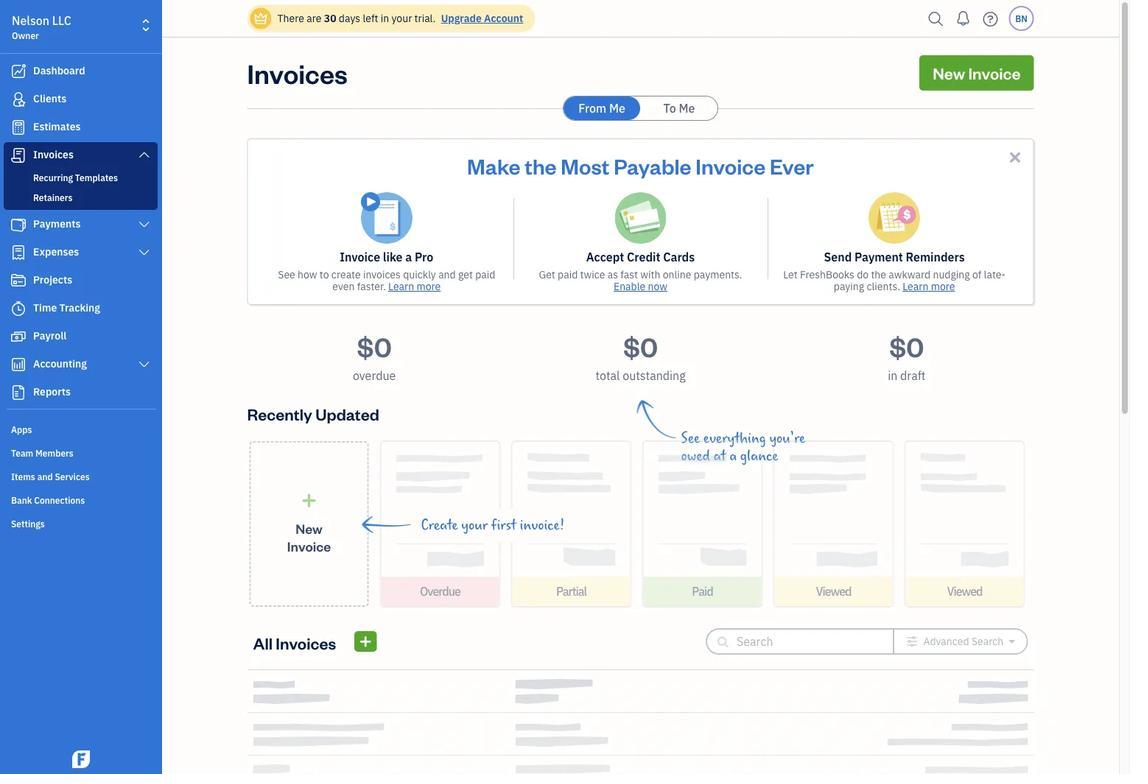 Task type: describe. For each thing, give the bounding box(es) containing it.
more for send payment reminders
[[931, 280, 955, 293]]

payroll link
[[4, 323, 158, 350]]

paid inside the accept credit cards get paid twice as fast with online payments. enable now
[[558, 268, 578, 281]]

accept
[[586, 249, 624, 265]]

2 horizontal spatial paid
[[692, 584, 713, 599]]

accept credit cards get paid twice as fast with online payments. enable now
[[539, 249, 742, 293]]

paid inside the see how to create invoices quickly and get paid even faster.
[[475, 268, 495, 281]]

invoices inside main element
[[33, 148, 74, 161]]

bank connections link
[[4, 488, 158, 510]]

2 viewed from the left
[[947, 584, 982, 599]]

reminders
[[906, 249, 965, 265]]

paying
[[834, 280, 864, 293]]

0 vertical spatial new invoice
[[933, 62, 1021, 83]]

payment
[[855, 249, 903, 265]]

recurring templates
[[33, 172, 118, 183]]

updated
[[315, 403, 379, 424]]

settings
[[11, 518, 45, 530]]

online
[[663, 268, 691, 281]]

from
[[578, 101, 606, 116]]

payments.
[[694, 268, 742, 281]]

retainers link
[[7, 189, 155, 206]]

pro
[[415, 249, 433, 265]]

payable
[[614, 152, 691, 179]]

to
[[320, 268, 329, 281]]

fast
[[620, 268, 638, 281]]

awkward
[[889, 268, 930, 281]]

$0 for $0 in draft
[[889, 329, 924, 364]]

owner
[[12, 29, 39, 41]]

$0 total outstanding
[[595, 329, 686, 383]]

days
[[339, 11, 360, 25]]

0 vertical spatial overdue
[[353, 368, 396, 383]]

how
[[298, 268, 317, 281]]

everything
[[703, 430, 766, 446]]

enable
[[614, 280, 645, 293]]

as
[[608, 268, 618, 281]]

apps
[[11, 424, 32, 435]]

invoice down "go to help" image
[[968, 62, 1021, 83]]

learn for reminders
[[903, 280, 928, 293]]

let freshbooks do the awkward nudging of late- paying clients.
[[783, 268, 1006, 293]]

Search text field
[[737, 630, 869, 653]]

invoices
[[363, 268, 401, 281]]

make the most payable invoice ever
[[467, 152, 814, 179]]

timer image
[[10, 301, 27, 316]]

credit
[[627, 249, 660, 265]]

make
[[467, 152, 520, 179]]

clients link
[[4, 86, 158, 113]]

with
[[640, 268, 660, 281]]

0 vertical spatial invoices
[[247, 55, 348, 90]]

to me
[[663, 101, 695, 116]]

bn
[[1015, 13, 1027, 24]]

recently
[[247, 403, 312, 424]]

freshbooks
[[800, 268, 854, 281]]

from me link
[[564, 96, 640, 120]]

tracking
[[59, 301, 100, 315]]

llc
[[52, 13, 71, 28]]

projects link
[[4, 267, 158, 294]]

chevron large down image for expenses
[[137, 247, 151, 259]]

connections
[[34, 494, 85, 506]]

$0 overdue
[[353, 329, 396, 383]]

create
[[421, 517, 458, 533]]

money image
[[10, 329, 27, 344]]

$0 in draft
[[888, 329, 926, 383]]

dashboard image
[[10, 64, 27, 79]]

0 horizontal spatial in
[[381, 11, 389, 25]]

expense image
[[10, 245, 27, 260]]

accounting link
[[4, 351, 158, 378]]

search image
[[924, 8, 948, 30]]

recurring templates link
[[7, 169, 155, 186]]

account
[[484, 11, 523, 25]]

most
[[561, 152, 609, 179]]

see for see how to create invoices quickly and get paid even faster.
[[278, 268, 295, 281]]

recurring
[[33, 172, 73, 183]]

get
[[458, 268, 473, 281]]

invoice left ever
[[696, 152, 765, 179]]

apps link
[[4, 418, 158, 440]]

get
[[539, 268, 555, 281]]

at
[[713, 448, 726, 464]]

learn more for reminders
[[903, 280, 955, 293]]

more for invoice like a pro
[[417, 280, 441, 293]]

nelson
[[12, 13, 49, 28]]

dashboard
[[33, 64, 85, 77]]

a inside the see everything you're owed at a glance
[[729, 448, 737, 464]]

time
[[33, 301, 57, 315]]

items
[[11, 471, 35, 482]]

estimates
[[33, 120, 81, 133]]

team members link
[[4, 441, 158, 463]]

invoice like a pro
[[340, 249, 433, 265]]

new invoice link for create your first invoice!
[[249, 441, 369, 607]]

expenses link
[[4, 239, 158, 266]]

see how to create invoices quickly and get paid even faster.
[[278, 268, 495, 293]]

first
[[491, 517, 516, 533]]

clients.
[[867, 280, 900, 293]]

items and services
[[11, 471, 90, 482]]

main element
[[0, 0, 199, 774]]

clients
[[33, 92, 66, 105]]



Task type: locate. For each thing, give the bounding box(es) containing it.
me for from me
[[609, 101, 625, 116]]

time tracking
[[33, 301, 100, 315]]

3 chevron large down image from the top
[[137, 359, 151, 371]]

1 vertical spatial new
[[296, 520, 322, 537]]

0 horizontal spatial more
[[417, 280, 441, 293]]

more
[[417, 280, 441, 293], [931, 280, 955, 293]]

more down reminders
[[931, 280, 955, 293]]

0 vertical spatial in
[[381, 11, 389, 25]]

0 vertical spatial your
[[391, 11, 412, 25]]

total
[[595, 368, 620, 383]]

invoices link
[[4, 142, 158, 169]]

create
[[331, 268, 361, 281]]

me right to
[[679, 101, 695, 116]]

create your first invoice!
[[421, 517, 565, 533]]

the left most
[[525, 152, 557, 179]]

invoices
[[247, 55, 348, 90], [33, 148, 74, 161], [276, 632, 336, 653]]

invoices up recurring
[[33, 148, 74, 161]]

invoice up create
[[340, 249, 380, 265]]

chevron large down image inside expenses link
[[137, 247, 151, 259]]

$0 down faster.
[[357, 329, 392, 364]]

the right the do
[[871, 268, 886, 281]]

project image
[[10, 273, 27, 288]]

notifications image
[[951, 4, 975, 33]]

invoice down plus image
[[287, 538, 331, 555]]

faster.
[[357, 280, 386, 293]]

chevron large down image
[[137, 219, 151, 231]]

1 learn from the left
[[388, 280, 414, 293]]

chevron large down image inside the invoices link
[[137, 149, 151, 161]]

send payment reminders image
[[869, 192, 920, 244]]

you're
[[769, 430, 805, 446]]

learn
[[388, 280, 414, 293], [903, 280, 928, 293]]

learn more down pro
[[388, 280, 441, 293]]

1 horizontal spatial learn
[[903, 280, 928, 293]]

$0 up outstanding
[[623, 329, 658, 364]]

a right 'at'
[[729, 448, 737, 464]]

1 horizontal spatial new invoice
[[933, 62, 1021, 83]]

0 horizontal spatial and
[[37, 471, 53, 482]]

recently updated
[[247, 403, 379, 424]]

quickly
[[403, 268, 436, 281]]

now
[[648, 280, 667, 293]]

new invoice link for invoices
[[919, 55, 1034, 91]]

team members
[[11, 447, 74, 459]]

templates
[[75, 172, 118, 183]]

left
[[363, 11, 378, 25]]

$0 for $0 overdue
[[357, 329, 392, 364]]

twice
[[580, 268, 605, 281]]

0 horizontal spatial your
[[391, 11, 412, 25]]

1 horizontal spatial a
[[729, 448, 737, 464]]

learn for a
[[388, 280, 414, 293]]

2 learn more from the left
[[903, 280, 955, 293]]

chevron large down image for invoices
[[137, 149, 151, 161]]

0 horizontal spatial $0
[[357, 329, 392, 364]]

0 horizontal spatial new invoice
[[287, 520, 331, 555]]

1 vertical spatial new invoice
[[287, 520, 331, 555]]

1 horizontal spatial new
[[933, 62, 965, 83]]

dashboard link
[[4, 58, 158, 85]]

chevron large down image down payroll "link"
[[137, 359, 151, 371]]

invoice like a pro image
[[361, 192, 412, 244]]

1 horizontal spatial paid
[[558, 268, 578, 281]]

0 horizontal spatial learn
[[388, 280, 414, 293]]

payroll
[[33, 329, 67, 343]]

like
[[383, 249, 403, 265]]

accept credit cards image
[[615, 192, 666, 244]]

invoice!
[[520, 517, 565, 533]]

me
[[609, 101, 625, 116], [679, 101, 695, 116]]

$0 up draft on the top right of the page
[[889, 329, 924, 364]]

new down search image
[[933, 62, 965, 83]]

1 more from the left
[[417, 280, 441, 293]]

new invoice down "go to help" image
[[933, 62, 1021, 83]]

crown image
[[253, 11, 269, 26]]

overdue down create
[[420, 584, 460, 599]]

1 horizontal spatial your
[[461, 517, 488, 533]]

0 horizontal spatial a
[[405, 249, 412, 265]]

your left first at the left bottom of the page
[[461, 517, 488, 533]]

bank connections
[[11, 494, 85, 506]]

outstanding
[[623, 368, 686, 383]]

settings link
[[4, 512, 158, 534]]

2 horizontal spatial $0
[[889, 329, 924, 364]]

there are 30 days left in your trial. upgrade account
[[277, 11, 523, 25]]

1 vertical spatial invoices
[[33, 148, 74, 161]]

1 horizontal spatial learn more
[[903, 280, 955, 293]]

new
[[933, 62, 965, 83], [296, 520, 322, 537]]

the inside let freshbooks do the awkward nudging of late- paying clients.
[[871, 268, 886, 281]]

0 vertical spatial see
[[278, 268, 295, 281]]

reports
[[33, 385, 71, 399]]

1 horizontal spatial in
[[888, 368, 897, 383]]

0 vertical spatial a
[[405, 249, 412, 265]]

1 learn more from the left
[[388, 280, 441, 293]]

your left trial.
[[391, 11, 412, 25]]

2 more from the left
[[931, 280, 955, 293]]

1 vertical spatial overdue
[[420, 584, 460, 599]]

see everything you're owed at a glance
[[681, 430, 805, 464]]

1 vertical spatial in
[[888, 368, 897, 383]]

1 vertical spatial new invoice link
[[249, 441, 369, 607]]

1 vertical spatial chevron large down image
[[137, 247, 151, 259]]

2 vertical spatial invoices
[[276, 632, 336, 653]]

0 horizontal spatial new invoice link
[[249, 441, 369, 607]]

overdue
[[353, 368, 396, 383], [420, 584, 460, 599]]

0 horizontal spatial overdue
[[353, 368, 396, 383]]

from me
[[578, 101, 625, 116]]

bn button
[[1009, 6, 1034, 31]]

chart image
[[10, 357, 27, 372]]

add invoice image
[[359, 633, 372, 651]]

projects
[[33, 273, 72, 287]]

trial.
[[414, 11, 436, 25]]

let
[[783, 268, 798, 281]]

see
[[278, 268, 295, 281], [681, 430, 700, 446]]

$0 for $0 total outstanding
[[623, 329, 658, 364]]

0 horizontal spatial learn more
[[388, 280, 441, 293]]

and inside main element
[[37, 471, 53, 482]]

estimates link
[[4, 114, 158, 141]]

0 vertical spatial new invoice link
[[919, 55, 1034, 91]]

see up owed
[[681, 430, 700, 446]]

$0 inside $0 in draft
[[889, 329, 924, 364]]

payments link
[[4, 211, 158, 238]]

upgrade account link
[[438, 11, 523, 25]]

2 chevron large down image from the top
[[137, 247, 151, 259]]

in inside $0 in draft
[[888, 368, 897, 383]]

1 horizontal spatial me
[[679, 101, 695, 116]]

chevron large down image up the recurring templates link
[[137, 149, 151, 161]]

learn more down reminders
[[903, 280, 955, 293]]

invoices down the there
[[247, 55, 348, 90]]

1 vertical spatial see
[[681, 430, 700, 446]]

2 learn from the left
[[903, 280, 928, 293]]

invoice
[[968, 62, 1021, 83], [696, 152, 765, 179], [340, 249, 380, 265], [287, 538, 331, 555]]

new invoice link
[[919, 55, 1034, 91], [249, 441, 369, 607]]

0 vertical spatial the
[[525, 152, 557, 179]]

report image
[[10, 385, 27, 400]]

ever
[[770, 152, 814, 179]]

1 me from the left
[[609, 101, 625, 116]]

1 chevron large down image from the top
[[137, 149, 151, 161]]

1 horizontal spatial and
[[438, 268, 456, 281]]

0 horizontal spatial the
[[525, 152, 557, 179]]

and right the items
[[37, 471, 53, 482]]

new invoice
[[933, 62, 1021, 83], [287, 520, 331, 555]]

chevron large down image down chevron large down icon
[[137, 247, 151, 259]]

1 viewed from the left
[[816, 584, 851, 599]]

1 vertical spatial your
[[461, 517, 488, 533]]

$0 inside $0 overdue
[[357, 329, 392, 364]]

0 horizontal spatial see
[[278, 268, 295, 281]]

nelson llc owner
[[12, 13, 71, 41]]

retainers
[[33, 192, 73, 203]]

me right from
[[609, 101, 625, 116]]

invoice image
[[10, 148, 27, 163]]

1 vertical spatial the
[[871, 268, 886, 281]]

learn right clients.
[[903, 280, 928, 293]]

and left get
[[438, 268, 456, 281]]

2 me from the left
[[679, 101, 695, 116]]

overdue up updated
[[353, 368, 396, 383]]

0 horizontal spatial paid
[[475, 268, 495, 281]]

1 vertical spatial and
[[37, 471, 53, 482]]

1 horizontal spatial see
[[681, 430, 700, 446]]

go to help image
[[979, 8, 1002, 30]]

bank
[[11, 494, 32, 506]]

chevron large down image inside accounting link
[[137, 359, 151, 371]]

late-
[[984, 268, 1006, 281]]

services
[[55, 471, 90, 482]]

in left draft on the top right of the page
[[888, 368, 897, 383]]

items and services link
[[4, 465, 158, 487]]

see inside the see everything you're owed at a glance
[[681, 430, 700, 446]]

plus image
[[301, 493, 317, 508]]

1 horizontal spatial viewed
[[947, 584, 982, 599]]

payments
[[33, 217, 81, 231]]

new invoice down plus image
[[287, 520, 331, 555]]

3 $0 from the left
[[889, 329, 924, 364]]

new down plus image
[[296, 520, 322, 537]]

expenses
[[33, 245, 79, 259]]

estimate image
[[10, 120, 27, 135]]

send
[[824, 249, 852, 265]]

1 horizontal spatial new invoice link
[[919, 55, 1034, 91]]

0 vertical spatial new
[[933, 62, 965, 83]]

more down pro
[[417, 280, 441, 293]]

0 vertical spatial and
[[438, 268, 456, 281]]

0 vertical spatial chevron large down image
[[137, 149, 151, 161]]

0 horizontal spatial me
[[609, 101, 625, 116]]

2 vertical spatial chevron large down image
[[137, 359, 151, 371]]

to
[[663, 101, 676, 116]]

in right left
[[381, 11, 389, 25]]

0 horizontal spatial new
[[296, 520, 322, 537]]

all
[[253, 632, 273, 653]]

client image
[[10, 92, 27, 107]]

1 horizontal spatial the
[[871, 268, 886, 281]]

1 $0 from the left
[[357, 329, 392, 364]]

nudging
[[933, 268, 970, 281]]

owed
[[681, 448, 710, 464]]

cards
[[663, 249, 695, 265]]

1 horizontal spatial overdue
[[420, 584, 460, 599]]

me for to me
[[679, 101, 695, 116]]

time tracking link
[[4, 295, 158, 322]]

learn more for a
[[388, 280, 441, 293]]

see inside the see how to create invoices quickly and get paid even faster.
[[278, 268, 295, 281]]

2 $0 from the left
[[623, 329, 658, 364]]

1 horizontal spatial more
[[931, 280, 955, 293]]

freshbooks image
[[69, 751, 93, 768]]

do
[[857, 268, 869, 281]]

1 horizontal spatial $0
[[623, 329, 658, 364]]

learn right faster.
[[388, 280, 414, 293]]

close image
[[1007, 149, 1024, 166]]

0 horizontal spatial viewed
[[816, 584, 851, 599]]

see left how at the left top
[[278, 268, 295, 281]]

30
[[324, 11, 336, 25]]

partial
[[556, 584, 586, 599]]

there
[[277, 11, 304, 25]]

chevron large down image for accounting
[[137, 359, 151, 371]]

reports link
[[4, 379, 158, 406]]

upgrade
[[441, 11, 482, 25]]

payment image
[[10, 217, 27, 232]]

a left pro
[[405, 249, 412, 265]]

invoices right all
[[276, 632, 336, 653]]

team
[[11, 447, 33, 459]]

1 vertical spatial a
[[729, 448, 737, 464]]

see for see everything you're owed at a glance
[[681, 430, 700, 446]]

chevron large down image
[[137, 149, 151, 161], [137, 247, 151, 259], [137, 359, 151, 371]]

and inside the see how to create invoices quickly and get paid even faster.
[[438, 268, 456, 281]]

$0 inside $0 total outstanding
[[623, 329, 658, 364]]



Task type: vqa. For each thing, say whether or not it's contained in the screenshot.


